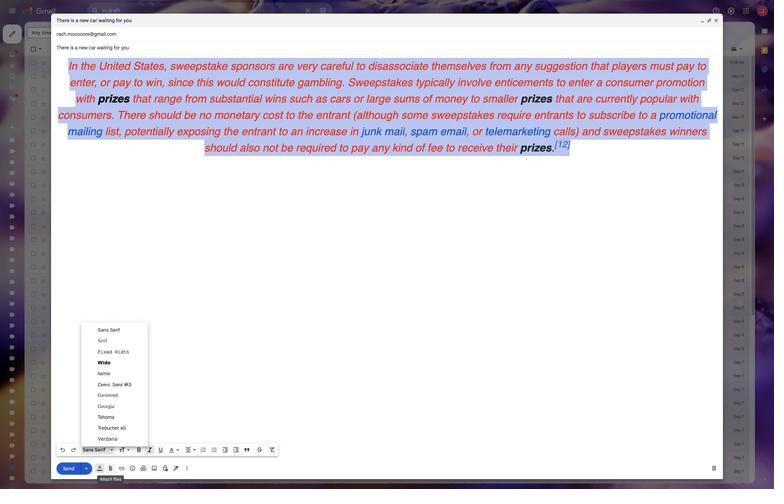 Task type: describe. For each thing, give the bounding box(es) containing it.
rach.mooooore@gmail.com
[[57, 31, 116, 37]]

2 (no from the top
[[129, 141, 136, 148]]

the left air
[[205, 101, 212, 107]]

sep inside black's supergreens green tea row
[[734, 346, 742, 351]]

5 (no from the top
[[129, 387, 136, 393]]

draft for 12th row
[[61, 482, 71, 489]]

2 sep 8 from the top
[[734, 183, 745, 188]]

to right c
[[133, 76, 142, 89]]

2 8 from the top
[[743, 183, 745, 188]]

(ガチャポン),
[[324, 482, 352, 489]]

17 not important switch from the top
[[50, 278, 57, 284]]

that inside the in the united states, sweepstake sponsors are very careful to disassociate themselves from any suggestion that players must pay to enter, or pay to win, since this would constitute gambling. sweepstakes typically involve enticements to enter a consumer promotion with
[[591, 60, 609, 72]]

from inside the in the united states, sweepstake sponsors are very careful to disassociate themselves from any suggestion that players must pay to enter, or pay to win, since this would constitute gambling. sweepstakes typically involve enticements to enter a consumer promotion with
[[490, 60, 511, 72]]

25 not important switch from the top
[[50, 387, 57, 393]]

5 row from the top
[[25, 110, 750, 124]]

has attachment
[[72, 30, 109, 36]]

pay inside the calls) and sweepstakes winners should also not be required to pay any kind of fee to receive their
[[351, 141, 369, 154]]

2 not important switch from the top
[[50, 73, 57, 80]]

we need to see! let's activate the essence gem row
[[25, 329, 750, 342]]

dispensed
[[494, 482, 516, 489]]

junk
[[362, 125, 382, 138]]

black's supergreens green tea link
[[129, 346, 713, 353]]

not important switch inside we need to see! let's activate the essence gem row
[[50, 332, 57, 339]]

c link
[[129, 87, 713, 93]]

needs for needs to write
[[130, 319, 142, 324]]

sep 11 for 6th row from the bottom
[[734, 142, 745, 147]]

sep 7 for first (no subject) row from the bottom of the page
[[735, 415, 745, 420]]

there up the request
[[129, 60, 141, 66]]

laugh climb itchy thin slow dark slow
[[129, 401, 208, 407]]

attach
[[100, 477, 113, 482]]

9 sep 8 from the top
[[734, 278, 745, 283]]

5 subject) from the top
[[137, 387, 155, 393]]

8 inside we need to see! let's activate the essence gem row
[[743, 333, 745, 338]]

trebuchet
[[98, 426, 119, 431]]

sep 8 inside black's supergreens green tea row
[[734, 346, 745, 351]]

8 7 from the top
[[743, 455, 745, 461]]

sep 7 for fourth (no subject) row from the bottom of the page
[[735, 360, 745, 365]]

2 (no subject) row from the top
[[25, 370, 750, 383]]

9 row from the top
[[25, 438, 750, 451]]

hey
[[160, 155, 169, 161]]

- up dear
[[203, 60, 205, 66]]

6 (no subject) from the top
[[129, 414, 155, 420]]

careful inside row
[[317, 60, 333, 66]]

the inside that are currently popular with consumers. there should be no monetary cost to the entrant (although some sweepstakes require entrants to subscribe to a
[[298, 109, 313, 121]]

your inside hey jack, do you have any plants in your house? 'link'
[[239, 155, 248, 161]]

attachment
[[82, 30, 109, 36]]

2 very from the left
[[307, 60, 316, 66]]

calls) and sweepstakes winners should also not be required to pay any kind of fee to receive their
[[205, 125, 707, 154]]

thin
[[167, 401, 175, 407]]

prizes for prizes .
[[521, 141, 552, 154]]

1 vertical spatial entrant
[[242, 125, 276, 138]]

win, inside the in the united states, sweepstake sponsors are very careful to disassociate themselves from any suggestion that players must pay to enter, or pay to win, since this would constitute gambling. sweepstakes typically involve enticements to enter a consumer promotion with
[[146, 76, 165, 89]]

remove formatting ‪(⌘\)‬ image
[[269, 447, 276, 454]]

budget
[[155, 73, 171, 79]]

[12] link
[[555, 139, 570, 150]]

large
[[367, 92, 391, 105]]

hey jack, do you have any plants in your house?
[[160, 155, 265, 161]]

2 (no subject) from the top
[[129, 141, 155, 148]]

9 7 from the top
[[743, 469, 745, 474]]

with inside the in the united states, sweepstake sponsors are very careful to disassociate themselves from any suggestion that players must pay to enter, or pay to win, since this would constitute gambling. sweepstakes typically involve enticements to enter a consumer promotion with
[[75, 92, 95, 105]]

sweepstakes
[[348, 76, 413, 89]]

sans serif option
[[81, 447, 109, 454]]

5 8 from the top
[[743, 224, 745, 229]]

(although
[[353, 109, 399, 121]]

to up 'appreciate'
[[356, 60, 365, 72]]

send button
[[57, 463, 81, 475]]

2 subject) from the top
[[137, 141, 155, 148]]

sponsors inside the in the united states, sweepstake sponsors are very careful to disassociate themselves from any suggestion that players must pay to enter, or pay to win, since this would constitute gambling. sweepstakes typically involve enticements to enter a consumer promotion with
[[231, 60, 275, 72]]

- right means...
[[220, 482, 222, 489]]

3 row from the top
[[25, 83, 750, 97]]

27 not important switch from the top
[[50, 414, 57, 421]]

older image
[[718, 46, 724, 53]]

draft for 11th row from the bottom
[[61, 73, 71, 79]]

5 sep 8 from the top
[[734, 224, 745, 229]]

fixed width
[[98, 349, 129, 355]]

gachapon
[[301, 482, 322, 489]]

formatting options toolbar
[[57, 444, 279, 456]]

georgia
[[98, 404, 114, 409]]

search mail image
[[89, 5, 102, 17]]

michael...
[[129, 101, 149, 107]]

6 not important switch from the top
[[50, 128, 57, 134]]

in right originated
[[579, 482, 583, 489]]

insert emoji ‪(⌘⇧2)‬ image
[[129, 465, 136, 472]]

more options image
[[185, 465, 189, 472]]

32 not important switch from the top
[[50, 482, 57, 489]]

to right cost
[[286, 109, 295, 121]]

to left enter
[[557, 76, 566, 89]]

spam
[[411, 125, 437, 138]]

7 7 from the top
[[743, 442, 745, 447]]

3 7 from the top
[[743, 387, 745, 392]]

activate
[[177, 332, 194, 339]]

19 not important switch from the top
[[50, 305, 57, 312]]

7 8 from the top
[[743, 251, 745, 256]]

5 sep 8 row from the top
[[25, 220, 750, 233]]

be inside the calls) and sweepstakes winners should also not be required to pay any kind of fee to receive their
[[281, 141, 293, 154]]

prizes link
[[98, 92, 129, 105]]

there up trail
[[154, 101, 167, 107]]

there is a new car waiting for you
[[57, 17, 132, 24]]

green
[[174, 346, 187, 352]]

winners
[[670, 125, 707, 138]]

suggestion inside row
[[414, 60, 438, 66]]

sweepstakes inside the calls) and sweepstakes winners should also not be required to pay any kind of fee to receive their
[[604, 125, 667, 138]]

needs to write
[[130, 319, 158, 324]]

write for needs to write rough cut of film
[[148, 469, 158, 474]]

2 7 from the top
[[743, 374, 745, 379]]

do
[[182, 155, 188, 161]]

7 sep 8 from the top
[[734, 251, 745, 256]]

any up could
[[405, 60, 412, 66]]

means...
[[201, 482, 219, 489]]

sep 7 for second (no subject) row from the bottom
[[735, 387, 745, 392]]

30 not important switch from the top
[[50, 455, 57, 462]]

has
[[72, 30, 81, 36]]

awesome
[[240, 455, 261, 461]]

not important switch inside hey jack, do you have any plants in your house? row
[[50, 155, 57, 162]]

require
[[497, 109, 531, 121]]

0 vertical spatial ms
[[124, 381, 132, 388]]

1 (no from the top
[[129, 128, 136, 134]]

trail
[[129, 114, 138, 120]]

7 not important switch from the top
[[50, 141, 57, 148]]

10 7 from the top
[[743, 483, 745, 488]]

michael
[[129, 455, 146, 461]]

the up susan,
[[211, 60, 218, 66]]

11 not important switch from the top
[[50, 196, 57, 203]]

2 sep 8 row from the top
[[25, 179, 750, 192]]

6 8 from the top
[[743, 237, 745, 242]]

list, potentially exposing the entrant to an increase in junk mail , spam email , or telemarketing
[[102, 125, 551, 138]]

this inside the in the united states, sweepstake sponsors are very careful to disassociate themselves from any suggestion that players must pay to enter, or pay to win, since this would constitute gambling. sweepstakes typically involve enticements to enter a consumer promotion with
[[196, 76, 213, 89]]

increase
[[306, 125, 347, 138]]

undo ‪(⌘z)‬ image
[[59, 447, 66, 454]]

from inside row
[[393, 60, 404, 66]]

1 8 from the top
[[743, 169, 745, 174]]

in inside row
[[206, 60, 210, 66]]

10 sep 8 row from the top
[[25, 288, 750, 301]]

0 horizontal spatial from
[[185, 92, 206, 105]]

29 not important switch from the top
[[50, 441, 57, 448]]

in up no
[[200, 101, 204, 107]]

as
[[316, 92, 327, 105]]

feedback
[[464, 73, 484, 79]]

1 vertical spatial we
[[129, 332, 136, 339]]

1 7 from the top
[[743, 360, 745, 365]]

0 vertical spatial it
[[389, 73, 391, 79]]

entrant inside that are currently popular with consumers. there should be no monetary cost to the entrant (although some sweepstakes require entrants to subscribe to a
[[316, 109, 350, 121]]

1 vertical spatial serif
[[98, 339, 107, 344]]

or inside row
[[506, 60, 510, 66]]

itchy
[[155, 401, 165, 407]]

should inside that are currently popular with consumers. there should be no monetary cost to the entrant (although some sweepstakes require entrants to subscribe to a
[[149, 109, 181, 121]]

1 vertical spatial sans
[[112, 381, 123, 388]]

1 subject) from the top
[[137, 128, 155, 134]]

gem
[[223, 332, 233, 339]]

4 (no subject) from the top
[[129, 373, 155, 379]]

who wins? row
[[25, 424, 750, 438]]

draft for 9th row
[[61, 441, 71, 448]]

let's
[[165, 332, 176, 339]]

1 not important switch from the top
[[50, 59, 57, 66]]

16 not important switch from the top
[[50, 264, 57, 271]]

11 inside hey jack, do you have any plants in your house? row
[[742, 155, 745, 161]]

sans serif inside option
[[83, 447, 105, 453]]

gachapon
[[177, 482, 200, 489]]

to up request for budget approval - dear susan, thank you for attending the training session yesterday. we would appreciate it if you could provide us with your feedback on the session. your insig
[[334, 60, 338, 66]]

row containing needs to write
[[25, 315, 750, 329]]

junk mail link
[[362, 125, 405, 138]]

training
[[284, 73, 300, 79]]

4 (no subject) row from the top
[[25, 410, 750, 424]]

1 row from the top
[[25, 56, 750, 70]]

to up need
[[143, 319, 147, 324]]

weakness
[[177, 101, 199, 107]]

quote ‪(⌘⇧9)‬ image
[[244, 447, 251, 454]]

4 8 from the top
[[743, 210, 745, 215]]

trail - trial trail trial
[[129, 114, 171, 120]]

any inside the in the united states, sweepstake sponsors are very careful to disassociate themselves from any suggestion that players must pay to enter, or pay to win, since this would constitute gambling. sweepstakes typically involve enticements to enter a consumer promotion with
[[514, 60, 532, 72]]

house?
[[249, 155, 265, 161]]

climb
[[142, 401, 154, 407]]

draft for 11th row from the top of the page
[[61, 469, 71, 475]]

0 vertical spatial sans serif
[[98, 328, 120, 333]]

to up promotion
[[698, 60, 707, 72]]

there up rach.mooooore@gmail.com
[[57, 17, 70, 24]]

close image
[[714, 18, 720, 23]]

draft for 8th row from the bottom
[[61, 114, 71, 120]]

to up your
[[521, 60, 525, 66]]

4 (no from the top
[[129, 373, 136, 379]]

essence
[[204, 332, 222, 339]]

sep 11 for seventh row from the bottom
[[734, 128, 745, 133]]

the left 196
[[584, 482, 591, 489]]

needs to write link
[[129, 318, 713, 325]]

2 , from the left
[[467, 125, 470, 138]]

telemarketing
[[485, 125, 551, 138]]

black's supergreens green tea row
[[25, 342, 750, 356]]

draft for tenth row from the bottom of the page
[[61, 87, 71, 93]]

7 subject) from the top
[[137, 441, 155, 448]]

0 vertical spatial we
[[342, 73, 349, 79]]

4 sep 8 from the top
[[734, 210, 745, 215]]

- right the trail
[[139, 114, 141, 120]]

sums
[[394, 92, 420, 105]]

7 sep 8 row from the top
[[25, 247, 750, 260]]

promotion
[[657, 76, 705, 89]]

9 8 from the top
[[743, 278, 745, 283]]

to up the and
[[577, 109, 586, 121]]

this inside row
[[206, 455, 214, 461]]

are inside the in the united states, sweepstake sponsors are very careful to disassociate themselves from any suggestion that players must pay to enter, or pay to win, since this would constitute gambling. sweepstakes typically involve enticements to enter a consumer promotion with
[[278, 60, 294, 72]]

11 for seventh row from the bottom
[[742, 128, 745, 133]]

trial
[[162, 114, 171, 120]]

10 not important switch from the top
[[50, 182, 57, 189]]

waiting for there is a new car waiting for you - in the united states, sweepstake sponsors are very careful to disassociate themselves from any suggestion that players must pay to enter, or pay to win, since t
[[169, 60, 185, 66]]

disassociate inside row
[[339, 60, 366, 66]]

if
[[393, 73, 395, 79]]

tahoma
[[98, 415, 114, 420]]

8 8 from the top
[[743, 265, 745, 270]]

1 , from the left
[[405, 125, 408, 138]]

wins?
[[140, 428, 152, 434]]

- right michael... on the top left of the page
[[151, 101, 153, 107]]

draft for 6th row from the bottom
[[61, 141, 71, 148]]

more send options image
[[83, 466, 90, 472]]

bulleted list ‪(⌘⇧8)‬ image
[[211, 447, 218, 454]]

14
[[741, 74, 745, 79]]

waiting for there is a new car waiting for you
[[99, 17, 115, 24]]

12 not important switch from the top
[[50, 209, 57, 216]]

needs for needs to write rough cut of film
[[130, 469, 142, 474]]

0 horizontal spatial was
[[168, 101, 176, 107]]

machine-
[[473, 482, 494, 489]]

14 not important switch from the top
[[50, 237, 57, 243]]

should inside the calls) and sweepstakes winners should also not be required to pay any kind of fee to receive their
[[205, 141, 237, 154]]

players inside row
[[449, 60, 464, 66]]

new for there is a new car waiting for you
[[80, 17, 89, 24]]

t
[[549, 60, 550, 66]]

insert photo image
[[151, 465, 158, 472]]

prizes .
[[521, 141, 555, 154]]

supergreens
[[145, 346, 173, 352]]

currently
[[596, 92, 638, 105]]

laugh climb itchy thin slow dark slow row
[[25, 397, 750, 410]]

to right fee
[[446, 141, 455, 154]]

4 not important switch from the top
[[50, 100, 57, 107]]

enter, inside row
[[492, 60, 504, 66]]

9 not important switch from the top
[[50, 168, 57, 175]]

clear search image
[[301, 4, 315, 17]]

1 slow from the left
[[176, 401, 186, 407]]

Message Body text field
[[57, 58, 718, 442]]

advanced search options image
[[316, 4, 330, 17]]

us
[[436, 73, 441, 79]]

of down typically
[[423, 92, 432, 105]]

with inside that are currently popular with consumers. there should be no monetary cost to the entrant (although some sweepstakes require entrants to subscribe to a
[[680, 92, 699, 105]]

request for budget approval - dear susan, thank you for attending the training session yesterday. we would appreciate it if you could provide us with your feedback on the session. your insig
[[129, 73, 540, 79]]

2 united from the left
[[219, 60, 234, 66]]

3 subject) from the top
[[137, 360, 155, 366]]

5 (no subject) from the top
[[129, 387, 155, 393]]

there inside that are currently popular with consumers. there should be no monetary cost to the entrant (although some sweepstakes require entrants to subscribe to a
[[117, 109, 146, 121]]

are inside row
[[299, 60, 306, 66]]

states, inside the in the united states, sweepstake sponsors are very careful to disassociate themselves from any suggestion that players must pay to enter, or pay to win, since this would constitute gambling. sweepstakes typically involve enticements to enter a consumer promotion with
[[133, 60, 167, 72]]

attending
[[254, 73, 274, 79]]

sep 7 for 11th row from the top of the page
[[735, 469, 745, 474]]

must inside row
[[466, 60, 476, 66]]

michael... - there was weakness in the air
[[129, 101, 219, 107]]

6 (no from the top
[[129, 414, 136, 420]]

indent more ‪(⌘])‬ image
[[233, 447, 240, 454]]

mail
[[385, 125, 405, 138]]

in inside 'message body' text field
[[350, 125, 359, 138]]

- left dear
[[192, 73, 195, 79]]

careful inside the in the united states, sweepstake sponsors are very careful to disassociate themselves from any suggestion that players must pay to enter, or pay to win, since this would constitute gambling. sweepstakes typically involve enticements to enter a consumer promotion with
[[320, 60, 353, 72]]

4 row from the top
[[25, 97, 750, 110]]

to up on on the top right of page
[[487, 60, 491, 66]]

verdana
[[98, 436, 117, 442]]

to left "an"
[[279, 125, 288, 138]]

31 not important switch from the top
[[50, 468, 57, 475]]

bandai.
[[391, 482, 407, 489]]

pay up session.
[[511, 60, 519, 66]]

involve
[[458, 76, 492, 89]]

6 sep 8 row from the top
[[25, 233, 750, 247]]

that up us
[[439, 60, 448, 66]]

the right on on the top right of page
[[492, 73, 499, 79]]

hey jack, do you have any plants in your house? row
[[25, 151, 750, 165]]

garamond
[[98, 393, 118, 398]]

of right variety
[[449, 482, 454, 489]]

3 (no subject) from the top
[[129, 360, 155, 366]]

promotional mailing link
[[68, 109, 717, 138]]

1 vertical spatial was
[[230, 455, 239, 461]]

any inside 'link'
[[210, 155, 218, 161]]

insert files using drive image
[[140, 465, 147, 472]]

not important switch inside who wins? row
[[50, 428, 57, 434]]

pay up prizes link
[[113, 76, 130, 89]]

since inside row
[[536, 60, 547, 66]]

3:58 pm
[[731, 60, 745, 65]]

must inside the in the united states, sweepstake sponsors are very careful to disassociate themselves from any suggestion that players must pay to enter, or pay to win, since this would constitute gambling. sweepstakes typically involve enticements to enter a consumer promotion with
[[650, 60, 674, 72]]

toys
[[536, 482, 545, 489]]

1 sep 8 row from the top
[[25, 165, 750, 179]]

10 8 from the top
[[743, 292, 745, 297]]

constitute
[[248, 76, 295, 89]]

laugh
[[129, 401, 141, 407]]

capsule
[[518, 482, 535, 489]]



Task type: locate. For each thing, give the bounding box(es) containing it.
sep 8
[[734, 169, 745, 174], [734, 183, 745, 188], [734, 196, 745, 201], [734, 210, 745, 215], [734, 224, 745, 229], [734, 237, 745, 242], [734, 251, 745, 256], [734, 265, 745, 270], [734, 278, 745, 283], [734, 292, 745, 297], [734, 305, 745, 311], [734, 319, 745, 324], [734, 333, 745, 338], [734, 346, 745, 351]]

13 8 from the top
[[743, 333, 745, 338]]

themselves inside row
[[368, 60, 392, 66]]

navigation
[[0, 22, 82, 490]]

sans inside option
[[83, 447, 94, 453]]

0 horizontal spatial enter,
[[70, 76, 97, 89]]

attach files
[[100, 477, 122, 482]]

0 horizontal spatial united
[[99, 60, 130, 72]]

cost
[[263, 109, 283, 121]]

originated
[[556, 482, 578, 489]]

sep 12 for trail - trial trail trial
[[733, 115, 745, 120]]

1 vertical spatial sweepstakes
[[604, 125, 667, 138]]

needs
[[130, 319, 142, 324], [130, 469, 142, 474]]

0 vertical spatial new
[[80, 17, 89, 24]]

italic ‪(⌘i)‬ image
[[147, 447, 153, 454]]

, up kind
[[405, 125, 408, 138]]

calls)
[[554, 125, 579, 138]]

not important switch
[[50, 59, 57, 66], [50, 73, 57, 80], [50, 87, 57, 93], [50, 100, 57, 107], [50, 114, 57, 121], [50, 128, 57, 134], [50, 141, 57, 148], [50, 155, 57, 162], [50, 168, 57, 175], [50, 182, 57, 189], [50, 196, 57, 203], [50, 209, 57, 216], [50, 223, 57, 230], [50, 237, 57, 243], [50, 250, 57, 257], [50, 264, 57, 271], [50, 278, 57, 284], [50, 291, 57, 298], [50, 305, 57, 312], [50, 318, 57, 325], [50, 332, 57, 339], [50, 346, 57, 353], [50, 359, 57, 366], [50, 373, 57, 380], [50, 387, 57, 393], [50, 400, 57, 407], [50, 414, 57, 421], [50, 428, 57, 434], [50, 441, 57, 448], [50, 455, 57, 462], [50, 468, 57, 475], [50, 482, 57, 489]]

1 vertical spatial waiting
[[169, 60, 185, 66]]

(no subject) row
[[25, 356, 750, 370], [25, 370, 750, 383], [25, 383, 750, 397], [25, 410, 750, 424]]

2 horizontal spatial sans
[[112, 381, 123, 388]]

(no down the trail
[[129, 128, 136, 134]]

the left variety
[[425, 482, 432, 489]]

is inside dialog
[[71, 17, 74, 24]]

from up no
[[185, 92, 206, 105]]

to down involve
[[471, 92, 480, 105]]

11 row from the top
[[25, 465, 750, 479]]

would
[[350, 73, 363, 79], [216, 76, 245, 89]]

(no subject) link for 6th row from the bottom
[[129, 141, 713, 148]]

sep 7 for 2nd (no subject) row from the top
[[735, 374, 745, 379]]

we left need
[[129, 332, 136, 339]]

insert signature image
[[173, 465, 180, 472]]

0 vertical spatial entrant
[[316, 109, 350, 121]]

0 vertical spatial needs
[[130, 319, 142, 324]]

3 sep 8 from the top
[[734, 196, 745, 201]]

3 (no from the top
[[129, 360, 136, 366]]

.
[[552, 141, 555, 154]]

sep 8 inside row
[[734, 319, 745, 324]]

2 vertical spatial serif
[[95, 447, 105, 453]]

2 sep 7 from the top
[[735, 374, 745, 379]]

(no subject) link for first (no subject) row from the bottom of the page
[[129, 414, 713, 421]]

1 vertical spatial ms
[[121, 426, 126, 431]]

on
[[485, 73, 491, 79]]

1 horizontal spatial waiting
[[169, 60, 185, 66]]

to down popular at right
[[639, 109, 648, 121]]

since inside the in the united states, sweepstake sponsors are very careful to disassociate themselves from any suggestion that players must pay to enter, or pay to win, since this would constitute gambling. sweepstakes typically involve enticements to enter a consumer promotion with
[[168, 76, 193, 89]]

sans serif
[[98, 328, 120, 333], [83, 447, 105, 453]]

sep 7 for 9th row
[[735, 442, 745, 447]]

5 sep 7 from the top
[[735, 415, 745, 420]]

7 inside laugh climb itchy thin slow dark slow row
[[743, 401, 745, 406]]

(no down the "potentially"
[[129, 141, 136, 148]]

sep 8 row
[[25, 165, 750, 179], [25, 179, 750, 192], [25, 192, 750, 206], [25, 206, 750, 220], [25, 220, 750, 233], [25, 233, 750, 247], [25, 247, 750, 260], [25, 260, 750, 274], [25, 274, 750, 288], [25, 288, 750, 301], [25, 301, 750, 315]]

redo ‪(⌘y)‬ image
[[70, 447, 77, 454]]

it left if
[[389, 73, 391, 79]]

would up substantial
[[216, 76, 245, 89]]

(no up comic sans ms
[[129, 373, 136, 379]]

trail
[[153, 114, 161, 120]]

draft for seventh row from the bottom
[[61, 128, 71, 134]]

24 not important switch from the top
[[50, 373, 57, 380]]

6 (no subject) link from the top
[[129, 414, 713, 421]]

sep 12 for michael... - there was weakness in the air
[[733, 101, 745, 106]]

13 sep 8 from the top
[[734, 333, 745, 338]]

comic
[[98, 381, 111, 388]]

1 vertical spatial car
[[161, 60, 168, 66]]

car inside dialog
[[90, 17, 97, 24]]

0 horizontal spatial your
[[239, 155, 248, 161]]

the left training at the left
[[275, 73, 282, 79]]

sep 11 inside hey jack, do you have any plants in your house? row
[[734, 155, 745, 161]]

0 vertical spatial be
[[184, 109, 196, 121]]

serif inside option
[[95, 447, 105, 453]]

3 sep 11 from the top
[[734, 155, 745, 161]]

4 draft from the top
[[61, 101, 71, 107]]

attach files tooltip
[[97, 473, 124, 488]]

sep 8 inside we need to see! let's activate the essence gem row
[[734, 333, 745, 338]]

12 for michael... - there was weakness in the air
[[741, 101, 745, 106]]

that up enter
[[591, 60, 609, 72]]

serif up the fixed width
[[110, 328, 120, 333]]

8 not important switch from the top
[[50, 155, 57, 162]]

1 horizontal spatial car
[[161, 60, 168, 66]]

waiting up approval
[[169, 60, 185, 66]]

kind
[[393, 141, 413, 154]]

sponsors up the attending
[[231, 60, 275, 72]]

waiting down search mail icon
[[99, 17, 115, 24]]

(no down who
[[129, 441, 136, 448]]

sep 7 for tenth row from the top of the page
[[735, 455, 745, 461]]

sans serif down verdana
[[83, 447, 105, 453]]

be down weakness
[[184, 109, 196, 121]]

Subject field
[[57, 44, 718, 51]]

sweepstake up dear
[[170, 60, 228, 72]]

1 vertical spatial your
[[239, 155, 248, 161]]

sep
[[733, 74, 740, 79], [733, 87, 740, 92], [733, 101, 740, 106], [733, 115, 740, 120], [734, 128, 741, 133], [734, 142, 741, 147], [734, 155, 741, 161], [734, 169, 742, 174], [734, 183, 742, 188], [734, 196, 742, 201], [734, 210, 742, 215], [734, 224, 742, 229], [734, 237, 742, 242], [734, 251, 742, 256], [734, 265, 742, 270], [734, 278, 742, 283], [734, 292, 742, 297], [734, 305, 742, 311], [734, 319, 742, 324], [734, 333, 742, 338], [734, 346, 742, 351], [735, 360, 742, 365], [735, 374, 742, 379], [735, 387, 742, 392], [735, 401, 742, 406], [735, 415, 742, 420], [735, 428, 742, 433], [735, 442, 742, 447], [735, 455, 742, 461], [735, 469, 742, 474], [735, 483, 742, 488]]

0 horizontal spatial disassociate
[[339, 60, 366, 66]]

2 row from the top
[[25, 70, 750, 83]]

wins
[[265, 92, 286, 105]]

2 suggestion from the left
[[535, 60, 588, 72]]

1 vertical spatial should
[[205, 141, 237, 154]]

request
[[129, 73, 147, 79]]

7 row from the top
[[25, 138, 750, 151]]

sans right comic
[[112, 381, 123, 388]]

win, inside row
[[526, 60, 535, 66]]

variety
[[433, 482, 448, 489]]

0 vertical spatial should
[[149, 109, 181, 121]]

of left bandai.
[[385, 482, 390, 489]]

would inside the in the united states, sweepstake sponsors are very careful to disassociate themselves from any suggestion that players must pay to enter, or pay to win, since this would constitute gambling. sweepstakes typically involve enticements to enter a consumer promotion with
[[216, 76, 245, 89]]

to left see! at the bottom left
[[149, 332, 153, 339]]

1 sep 11 from the top
[[734, 128, 745, 133]]

1 horizontal spatial in
[[206, 60, 210, 66]]

1 sep 12 from the top
[[733, 87, 745, 92]]

28 not important switch from the top
[[50, 428, 57, 434]]

refresh image
[[50, 46, 57, 53]]

2 vertical spatial is
[[353, 482, 357, 489]]

18 not important switch from the top
[[50, 291, 57, 298]]

1 horizontal spatial we
[[342, 73, 349, 79]]

united inside the in the united states, sweepstake sponsors are very careful to disassociate themselves from any suggestion that players must pay to enter, or pay to win, since this would constitute gambling. sweepstakes typically involve enticements to enter a consumer promotion with
[[99, 60, 130, 72]]

disassociate inside the in the united states, sweepstake sponsors are very careful to disassociate themselves from any suggestion that players must pay to enter, or pay to win, since this would constitute gambling. sweepstakes typically involve enticements to enter a consumer promotion with
[[368, 60, 428, 72]]

it right "flick,"
[[226, 455, 229, 461]]

the down rach.mooooore@gmail.com
[[80, 60, 95, 72]]

tea
[[188, 346, 196, 352]]

8 sep 8 row from the top
[[25, 260, 750, 274]]

car for there is a new car waiting for you - in the united states, sweepstake sponsors are very careful to disassociate themselves from any suggestion that players must pay to enter, or pay to win, since t
[[161, 60, 168, 66]]

slow right dark
[[198, 401, 208, 407]]

14 sep 8 from the top
[[734, 346, 745, 351]]

1 needs from the top
[[130, 319, 142, 324]]

players up feedback
[[449, 60, 464, 66]]

in right plants
[[234, 155, 237, 161]]

with inside row
[[443, 73, 452, 79]]

indent less ‪(⌘[)‬ image
[[222, 447, 229, 454]]

1 vertical spatial since
[[168, 76, 193, 89]]

new
[[80, 17, 89, 24], [151, 60, 160, 66]]

prizes down enticements
[[521, 92, 553, 105]]

orange gachapon means... - gashapon (ガシャポン), also called gachapon (ガチャポン), is a trademark of bandai. among the variety of vending machine-dispensed capsule toys that originated in the 196
[[160, 482, 600, 489]]

should down michael... - there was weakness in the air
[[149, 109, 181, 121]]

0 horizontal spatial suggestion
[[414, 60, 438, 66]]

from up if
[[393, 60, 404, 66]]

0 horizontal spatial sponsors
[[231, 60, 275, 72]]

that range from substantial wins such as cars or large sums of money to smaller prizes
[[132, 92, 553, 105]]

just
[[186, 455, 195, 461]]

the down such
[[298, 109, 313, 121]]

for inside dialog
[[116, 17, 122, 24]]

3 12 from the top
[[741, 115, 745, 120]]

0 horizontal spatial also
[[240, 141, 260, 154]]

(no subject)
[[129, 128, 155, 134], [129, 141, 155, 148], [129, 360, 155, 366], [129, 373, 155, 379], [129, 387, 155, 393], [129, 414, 155, 420], [129, 441, 155, 448]]

7 (no subject) from the top
[[129, 441, 155, 448]]

needs down michael
[[130, 469, 142, 474]]

1 vertical spatial is
[[143, 60, 146, 66]]

2 disassociate from the left
[[368, 60, 428, 72]]

enter, up session.
[[492, 60, 504, 66]]

8 inside black's supergreens green tea row
[[743, 346, 745, 351]]

1 draft from the top
[[61, 60, 71, 66]]

(no subject) link for fourth (no subject) row from the bottom of the page
[[129, 359, 713, 366]]

1 vertical spatial enter,
[[70, 76, 97, 89]]

attach files image
[[107, 465, 114, 472]]

3 not important switch from the top
[[50, 87, 57, 93]]

10 draft from the top
[[61, 469, 71, 475]]

2 horizontal spatial are
[[577, 92, 593, 105]]

1 horizontal spatial themselves
[[431, 60, 487, 72]]

bold ‪(⌘b)‬ image
[[136, 447, 143, 454]]

1 horizontal spatial sponsors
[[278, 60, 297, 66]]

sans up fixed
[[98, 328, 109, 333]]

film
[[190, 469, 198, 475]]

would inside row
[[350, 73, 363, 79]]

exposing
[[177, 125, 220, 138]]

needs to write rough cut of film
[[130, 469, 198, 475]]

a inside the in the united states, sweepstake sponsors are very careful to disassociate themselves from any suggestion that players must pay to enter, or pay to win, since this would constitute gambling. sweepstakes typically involve enticements to enter a consumer promotion with
[[597, 76, 603, 89]]

0 vertical spatial sans
[[98, 328, 109, 333]]

be inside that are currently popular with consumers. there should be no monetary cost to the entrant (although some sweepstakes require entrants to subscribe to a
[[184, 109, 196, 121]]

0 vertical spatial enter,
[[492, 60, 504, 66]]

themselves
[[368, 60, 392, 66], [431, 60, 487, 72]]

range
[[154, 92, 182, 105]]

ms left who
[[121, 426, 126, 431]]

1 horizontal spatial win,
[[526, 60, 535, 66]]

main content containing has attachment
[[25, 22, 756, 490]]

8 draft from the top
[[61, 441, 71, 448]]

dark
[[187, 401, 197, 407]]

6 sep 8 from the top
[[734, 237, 745, 242]]

10 sep 7 from the top
[[735, 483, 745, 488]]

players inside the in the united states, sweepstake sponsors are very careful to disassociate themselves from any suggestion that players must pay to enter, or pay to win, since this would constitute gambling. sweepstakes typically involve enticements to enter a consumer promotion with
[[612, 60, 647, 72]]

list,
[[105, 125, 122, 138]]

1 horizontal spatial entrant
[[316, 109, 350, 121]]

0 horizontal spatial states,
[[133, 60, 167, 72]]

0 horizontal spatial would
[[216, 76, 245, 89]]

hi
[[168, 455, 172, 461]]

None search field
[[87, 3, 333, 19]]

21 not important switch from the top
[[50, 332, 57, 339]]

draft for 12th row from the bottom of the page
[[61, 60, 71, 66]]

of right the "cut"
[[184, 469, 189, 475]]

1 horizontal spatial since
[[536, 60, 547, 66]]

money
[[435, 92, 468, 105]]

should up plants
[[205, 141, 237, 154]]

to down increase
[[339, 141, 348, 154]]

sweepstakes inside that are currently popular with consumers. there should be no monetary cost to the entrant (although some sweepstakes require entrants to subscribe to a
[[431, 109, 494, 121]]

(no up who
[[129, 414, 136, 420]]

the right activate
[[195, 332, 203, 339]]

orange
[[160, 483, 174, 488]]

very inside the in the united states, sweepstake sponsors are very careful to disassociate themselves from any suggestion that players must pay to enter, or pay to win, since this would constitute gambling. sweepstakes typically involve enticements to enter a consumer promotion with
[[297, 60, 317, 72]]

1 suggestion from the left
[[414, 60, 438, 66]]

toggle confidential mode image
[[162, 465, 169, 472]]

minimize image
[[701, 18, 706, 23]]

write for needs to write
[[148, 319, 158, 324]]

12
[[741, 87, 745, 92], [741, 101, 745, 106], [741, 115, 745, 120]]

0 vertical spatial sep 12
[[733, 87, 745, 92]]

1 vertical spatial 12
[[741, 101, 745, 106]]

2 vertical spatial sep 11
[[734, 155, 745, 161]]

or right cars
[[354, 92, 363, 105]]

waiting inside dialog
[[99, 17, 115, 24]]

2 vertical spatial sans
[[83, 447, 94, 453]]

in inside the in the united states, sweepstake sponsors are very careful to disassociate themselves from any suggestion that players must pay to enter, or pay to win, since this would constitute gambling. sweepstakes typically involve enticements to enter a consumer promotion with
[[68, 60, 77, 72]]

since up range
[[168, 76, 193, 89]]

themselves up 'appreciate'
[[368, 60, 392, 66]]

0 horizontal spatial sans
[[83, 447, 94, 453]]

1 11 from the top
[[742, 128, 745, 133]]

prizes for prizes
[[98, 92, 129, 105]]

3 sep 8 row from the top
[[25, 192, 750, 206]]

11 sep 8 row from the top
[[25, 301, 750, 315]]

required
[[296, 141, 336, 154]]

jack,
[[170, 155, 181, 161]]

you inside 'link'
[[190, 155, 197, 161]]

cars
[[330, 92, 351, 105]]

you
[[124, 17, 132, 24], [194, 60, 201, 66], [237, 73, 245, 79], [397, 73, 404, 79], [190, 155, 197, 161]]

0 horizontal spatial we
[[129, 332, 136, 339]]

sponsors inside row
[[278, 60, 297, 66]]

-
[[203, 60, 205, 66], [192, 73, 195, 79], [151, 101, 153, 107], [139, 114, 141, 120], [165, 455, 167, 461], [220, 482, 222, 489]]

gashapon
[[223, 482, 246, 489]]

1 horizontal spatial with
[[443, 73, 452, 79]]

0 horizontal spatial players
[[449, 60, 464, 66]]

sep 14
[[733, 74, 745, 79]]

1 horizontal spatial was
[[230, 455, 239, 461]]

sep 7 for 12th row
[[735, 483, 745, 488]]

draft for 9th row from the bottom of the page
[[61, 101, 71, 107]]

10 sep 8 from the top
[[734, 292, 745, 297]]

0 horizontal spatial are
[[278, 60, 294, 72]]

saw
[[196, 455, 205, 461]]

any inside the calls) and sweepstakes winners should also not be required to pay any kind of fee to receive their
[[372, 141, 390, 154]]

9 sep 8 row from the top
[[25, 274, 750, 288]]

26 not important switch from the top
[[50, 400, 57, 407]]

5 (no subject) link from the top
[[129, 387, 713, 393]]

1 (no subject) row from the top
[[25, 356, 750, 370]]

write right insert files using drive image
[[148, 469, 158, 474]]

your
[[519, 73, 528, 79]]

there is a new car waiting for you dialog
[[51, 14, 724, 480]]

1 12 from the top
[[741, 87, 745, 92]]

1 horizontal spatial suggestion
[[535, 60, 588, 72]]

1 vertical spatial needs
[[130, 469, 142, 474]]

pay
[[477, 60, 485, 66], [511, 60, 519, 66], [677, 60, 695, 72], [113, 76, 130, 89], [351, 141, 369, 154]]

0 horizontal spatial car
[[90, 17, 97, 24]]

is for there is a new car waiting for you - in the united states, sweepstake sponsors are very careful to disassociate themselves from any suggestion that players must pay to enter, or pay to win, since t
[[143, 60, 146, 66]]

we need to see! let's activate the essence gem
[[129, 332, 233, 339]]

careful up request for budget approval - dear susan, thank you for attending the training session yesterday. we would appreciate it if you could provide us with your feedback on the session. your insig
[[320, 60, 353, 72]]

23 not important switch from the top
[[50, 359, 57, 366]]

settings image
[[728, 7, 736, 15]]

needs inside needs to write rough cut of film
[[130, 469, 142, 474]]

(no subject) link
[[129, 128, 713, 134], [129, 141, 713, 148], [129, 359, 713, 366], [129, 373, 713, 380], [129, 387, 713, 393], [129, 414, 713, 421], [129, 441, 713, 448]]

black's
[[129, 346, 144, 352]]

0 horizontal spatial with
[[75, 92, 95, 105]]

sep inside laugh climb itchy thin slow dark slow row
[[735, 401, 742, 406]]

draft for tenth row from the top of the page
[[61, 455, 71, 461]]

menu
[[81, 323, 148, 447]]

we need to see! let's activate the essence gem link
[[129, 332, 713, 339]]

in inside 'link'
[[234, 155, 237, 161]]

strikethrough ‪(⌘⇧x)‬ image
[[256, 447, 263, 454]]

win, up range
[[146, 76, 165, 89]]

insert link ‪(⌘k)‬ image
[[118, 465, 125, 472]]

sep 7 for who wins? row
[[735, 428, 745, 433]]

12 row from the top
[[25, 479, 750, 490]]

1 sweepstake from the left
[[170, 60, 228, 72]]

1 horizontal spatial slow
[[198, 401, 208, 407]]

2 sep 11 from the top
[[734, 142, 745, 147]]

3 sep 7 from the top
[[735, 387, 745, 392]]

is up the request
[[143, 60, 146, 66]]

session
[[301, 73, 318, 79]]

1 horizontal spatial sweepstakes
[[604, 125, 667, 138]]

(no subject) link for second (no subject) row from the bottom
[[129, 387, 713, 393]]

20 not important switch from the top
[[50, 318, 57, 325]]

8 row from the top
[[25, 315, 750, 329]]

1 vertical spatial new
[[151, 60, 160, 66]]

width
[[115, 349, 129, 355]]

session.
[[500, 73, 518, 79]]

3 8 from the top
[[743, 196, 745, 201]]

1 vertical spatial also
[[276, 482, 285, 489]]

discard draft ‪(⌘⇧d)‬ image
[[711, 465, 718, 472]]

1 horizontal spatial ,
[[467, 125, 470, 138]]

row
[[25, 56, 750, 70], [25, 70, 750, 83], [25, 83, 750, 97], [25, 97, 750, 110], [25, 110, 750, 124], [25, 124, 750, 138], [25, 138, 750, 151], [25, 315, 750, 329], [25, 438, 750, 451], [25, 451, 750, 465], [25, 465, 750, 479], [25, 479, 750, 490]]

this up air
[[196, 76, 213, 89]]

who wins?
[[129, 428, 152, 434]]

enter, inside the in the united states, sweepstake sponsors are very careful to disassociate themselves from any suggestion that players must pay to enter, or pay to win, since this would constitute gambling. sweepstakes typically involve enticements to enter a consumer promotion with
[[70, 76, 97, 89]]

(no up laugh
[[129, 387, 136, 393]]

pay up promotion
[[677, 60, 695, 72]]

0 vertical spatial your
[[453, 73, 462, 79]]

enter
[[569, 76, 594, 89]]

1 horizontal spatial states,
[[235, 60, 250, 66]]

4 (no subject) link from the top
[[129, 373, 713, 380]]

suggestion inside the in the united states, sweepstake sponsors are very careful to disassociate themselves from any suggestion that players must pay to enter, or pay to win, since this would constitute gambling. sweepstakes typically involve enticements to enter a consumer promotion with
[[535, 60, 588, 72]]

1 horizontal spatial from
[[393, 60, 404, 66]]

of inside the calls) and sweepstakes winners should also not be required to pay any kind of fee to receive their
[[416, 141, 425, 154]]

entrant up increase
[[316, 109, 350, 121]]

spam email link
[[411, 125, 467, 138]]

sep inside hey jack, do you have any plants in your house? row
[[734, 155, 741, 161]]

0 vertical spatial this
[[196, 76, 213, 89]]

1 horizontal spatial are
[[299, 60, 306, 66]]

pop out image
[[707, 18, 713, 23]]

themselves inside the in the united states, sweepstake sponsors are very careful to disassociate themselves from any suggestion that players must pay to enter, or pay to win, since this would constitute gambling. sweepstakes typically involve enticements to enter a consumer promotion with
[[431, 60, 487, 72]]

0 vertical spatial was
[[168, 101, 176, 107]]

1 sep 7 from the top
[[735, 360, 745, 365]]

0 horizontal spatial is
[[71, 17, 74, 24]]

new for there is a new car waiting for you - in the united states, sweepstake sponsors are very careful to disassociate themselves from any suggestion that players must pay to enter, or pay to win, since t
[[151, 60, 160, 66]]

this down bulleted list ‪(⌘⇧8)‬ "image"
[[206, 455, 214, 461]]

1 horizontal spatial enter,
[[492, 60, 504, 66]]

1 vertical spatial sans serif
[[83, 447, 105, 453]]

0 horizontal spatial sweepstakes
[[431, 109, 494, 121]]

0 horizontal spatial waiting
[[99, 17, 115, 24]]

or up receive on the top of the page
[[473, 125, 482, 138]]

is for there is a new car waiting for you
[[71, 17, 74, 24]]

car up budget at the top of page
[[161, 60, 168, 66]]

was up trial in the left of the page
[[168, 101, 176, 107]]

0 vertical spatial write
[[148, 319, 158, 324]]

12 for trail - trial trail trial
[[741, 115, 745, 120]]

prizes down telemarketing
[[521, 141, 552, 154]]

win, up insig
[[526, 60, 535, 66]]

2 (no subject) link from the top
[[129, 141, 713, 148]]

enticements
[[495, 76, 554, 89]]

write inside needs to write rough cut of film
[[148, 469, 158, 474]]

pay up on on the top right of page
[[477, 60, 485, 66]]

1 vertical spatial sep 12
[[733, 101, 745, 106]]

ms up laugh
[[124, 381, 132, 388]]

the down monetary
[[223, 125, 239, 138]]

tab list
[[756, 22, 775, 465]]

0 vertical spatial sweepstakes
[[431, 109, 494, 121]]

car for there is a new car waiting for you
[[90, 17, 97, 24]]

2 in from the left
[[206, 60, 210, 66]]

7 inside who wins? row
[[743, 428, 745, 433]]

9 draft from the top
[[61, 455, 71, 461]]

there down michael... on the top left of the page
[[117, 109, 146, 121]]

also left "called" at the left bottom of page
[[276, 482, 285, 489]]

1 vertical spatial it
[[226, 455, 229, 461]]

to inside needs to write rough cut of film
[[143, 469, 147, 474]]

states, inside row
[[235, 60, 250, 66]]

6 7 from the top
[[743, 428, 745, 433]]

6 sep 7 from the top
[[735, 428, 745, 433]]

sep 7 inside who wins? row
[[735, 428, 745, 433]]

with
[[443, 73, 452, 79], [75, 92, 95, 105], [680, 92, 699, 105]]

sep 7 for laugh climb itchy thin slow dark slow row
[[735, 401, 745, 406]]

the inside the in the united states, sweepstake sponsors are very careful to disassociate themselves from any suggestion that players must pay to enter, or pay to win, since this would constitute gambling. sweepstakes typically involve enticements to enter a consumer promotion with
[[80, 60, 95, 72]]

1 vertical spatial be
[[281, 141, 293, 154]]

also inside row
[[276, 482, 285, 489]]

(no subject) link for seventh row from the bottom
[[129, 128, 713, 134]]

11 for 6th row from the bottom
[[742, 142, 745, 147]]

1 in from the left
[[68, 60, 77, 72]]

sep 11
[[734, 128, 745, 133], [734, 142, 745, 147], [734, 155, 745, 161]]

you inside dialog
[[124, 17, 132, 24]]

that right c
[[132, 92, 151, 105]]

are down enter
[[577, 92, 593, 105]]

that inside that are currently popular with consumers. there should be no monetary cost to the entrant (although some sweepstakes require entrants to subscribe to a
[[556, 92, 574, 105]]

0 vertical spatial car
[[90, 17, 97, 24]]

10 row from the top
[[25, 451, 750, 465]]

1 horizontal spatial should
[[205, 141, 237, 154]]

email
[[441, 125, 467, 138]]

main content
[[25, 22, 756, 490]]

- left the 'hi'
[[165, 455, 167, 461]]

0 vertical spatial serif
[[110, 328, 120, 333]]

clayton
[[147, 455, 163, 461]]

slow
[[176, 401, 186, 407], [198, 401, 208, 407]]

a
[[76, 17, 78, 24], [147, 60, 150, 66], [597, 76, 603, 89], [651, 109, 657, 121], [358, 482, 361, 489]]

0 vertical spatial 11
[[742, 128, 745, 133]]

that right toys
[[546, 482, 555, 489]]

sep inside we need to see! let's activate the essence gem row
[[734, 333, 742, 338]]

13 not important switch from the top
[[50, 223, 57, 230]]

themselves up feedback
[[431, 60, 487, 72]]

such
[[290, 92, 313, 105]]

new up has attachment button
[[80, 17, 89, 24]]

196
[[593, 482, 600, 489]]

8 sep 7 from the top
[[735, 455, 745, 461]]

trebuchet ms
[[98, 426, 126, 431]]

2 write from the top
[[148, 469, 158, 474]]

c
[[129, 87, 132, 93]]

0 horizontal spatial must
[[466, 60, 476, 66]]

that up entrants
[[556, 92, 574, 105]]

send
[[63, 466, 75, 472]]

must up feedback
[[466, 60, 476, 66]]

0 vertical spatial sep 11
[[734, 128, 745, 133]]

6 row from the top
[[25, 124, 750, 138]]

0 horizontal spatial in
[[68, 60, 77, 72]]

not important switch inside black's supergreens green tea row
[[50, 346, 57, 353]]

7 sep 7 from the top
[[735, 442, 745, 447]]

from
[[393, 60, 404, 66], [490, 60, 511, 72], [185, 92, 206, 105]]

any
[[405, 60, 412, 66], [514, 60, 532, 72], [372, 141, 390, 154], [210, 155, 218, 161]]

for
[[116, 17, 122, 24], [186, 60, 192, 66], [148, 73, 154, 79], [246, 73, 252, 79]]

your left house?
[[239, 155, 248, 161]]

also inside the calls) and sweepstakes winners should also not be required to pay any kind of fee to receive their
[[240, 141, 260, 154]]

a inside that are currently popular with consumers. there should be no monetary cost to the entrant (although some sweepstakes require entrants to subscribe to a
[[651, 109, 657, 121]]

car
[[90, 17, 97, 24], [161, 60, 168, 66]]

1 horizontal spatial is
[[143, 60, 146, 66]]

1 horizontal spatial be
[[281, 141, 293, 154]]

sponsors up training at the left
[[278, 60, 297, 66]]

(no subject) link for 9th row
[[129, 441, 713, 448]]

2 11 from the top
[[742, 142, 745, 147]]

2 horizontal spatial is
[[353, 482, 357, 489]]

menu containing wide
[[81, 323, 148, 447]]

underline ‪(⌘u)‬ image
[[158, 447, 164, 454]]

8 sep 8 from the top
[[734, 265, 745, 270]]

4 sep 8 row from the top
[[25, 206, 750, 220]]

must up promotion
[[650, 60, 674, 72]]

not important switch inside laugh climb itchy thin slow dark slow row
[[50, 400, 57, 407]]

states,
[[133, 60, 167, 72], [235, 60, 250, 66]]

sans serif up fixed
[[98, 328, 120, 333]]

15 not important switch from the top
[[50, 250, 57, 257]]

11
[[742, 128, 745, 133], [742, 142, 745, 147], [742, 155, 745, 161]]

toggle split pane mode image
[[731, 46, 738, 53]]

sep 7 inside laugh climb itchy thin slow dark slow row
[[735, 401, 745, 406]]

suggestion
[[414, 60, 438, 66], [535, 60, 588, 72]]

1 vertical spatial 11
[[742, 142, 745, 147]]

states, up the request
[[133, 60, 167, 72]]

1 united from the left
[[99, 60, 130, 72]]

(no subject) link for 2nd (no subject) row from the top
[[129, 373, 713, 380]]

typically
[[416, 76, 455, 89]]

1 horizontal spatial players
[[612, 60, 647, 72]]

8 inside row
[[743, 319, 745, 324]]

trial
[[142, 114, 152, 120]]

3 (no subject) row from the top
[[25, 383, 750, 397]]

5 not important switch from the top
[[50, 114, 57, 121]]

(ガシャポン),
[[247, 482, 275, 489]]

0 horizontal spatial sweepstake
[[170, 60, 228, 72]]

0 horizontal spatial slow
[[176, 401, 186, 407]]

enter, up consumers.
[[70, 76, 97, 89]]

serif up fixed
[[98, 339, 107, 344]]

your inside row
[[453, 73, 462, 79]]

are inside that are currently popular with consumers. there should be no monetary cost to the entrant (although some sweepstakes require entrants to subscribe to a
[[577, 92, 593, 105]]

0 horizontal spatial entrant
[[242, 125, 276, 138]]

new inside dialog
[[80, 17, 89, 24]]

1 horizontal spatial disassociate
[[368, 60, 428, 72]]

new inside row
[[151, 60, 160, 66]]

consumers.
[[58, 109, 114, 121]]

sweepstake inside the in the united states, sweepstake sponsors are very careful to disassociate themselves from any suggestion that players must pay to enter, or pay to win, since this would constitute gambling. sweepstakes typically involve enticements to enter a consumer promotion with
[[170, 60, 228, 72]]

2 slow from the left
[[198, 401, 208, 407]]

5 draft from the top
[[61, 114, 71, 120]]

sep inside who wins? row
[[735, 428, 742, 433]]

11 8 from the top
[[743, 305, 745, 311]]

or inside the in the united states, sweepstake sponsors are very careful to disassociate themselves from any suggestion that players must pay to enter, or pay to win, since this would constitute gambling. sweepstakes typically involve enticements to enter a consumer promotion with
[[100, 76, 110, 89]]

0 horizontal spatial since
[[168, 76, 193, 89]]

3 sep 12 from the top
[[733, 115, 745, 120]]

has attachment button
[[68, 27, 113, 38]]

1 horizontal spatial united
[[219, 60, 234, 66]]

car inside row
[[161, 60, 168, 66]]

pay down junk
[[351, 141, 369, 154]]

waiting inside row
[[169, 60, 185, 66]]

numbered list ‪(⌘⇧7)‬ image
[[200, 447, 207, 454]]

sweepstakes down subscribe
[[604, 125, 667, 138]]

write inside "needs to write" link
[[148, 319, 158, 324]]

sweepstake inside row
[[251, 60, 276, 66]]

this
[[196, 76, 213, 89], [206, 455, 214, 461]]

12 sep 8 from the top
[[734, 319, 745, 324]]

0 vertical spatial win,
[[526, 60, 535, 66]]

0 horizontal spatial new
[[80, 17, 89, 24]]

players up "consumer"
[[612, 60, 647, 72]]

22 not important switch from the top
[[50, 346, 57, 353]]

7 (no from the top
[[129, 441, 136, 448]]

was
[[168, 101, 176, 107], [230, 455, 239, 461]]

2 horizontal spatial with
[[680, 92, 699, 105]]

11 sep 8 from the top
[[734, 305, 745, 311]]

insig
[[530, 73, 540, 79]]

write
[[148, 319, 158, 324], [148, 469, 158, 474]]



Task type: vqa. For each thing, say whether or not it's contained in the screenshot.
second disassociate
yes



